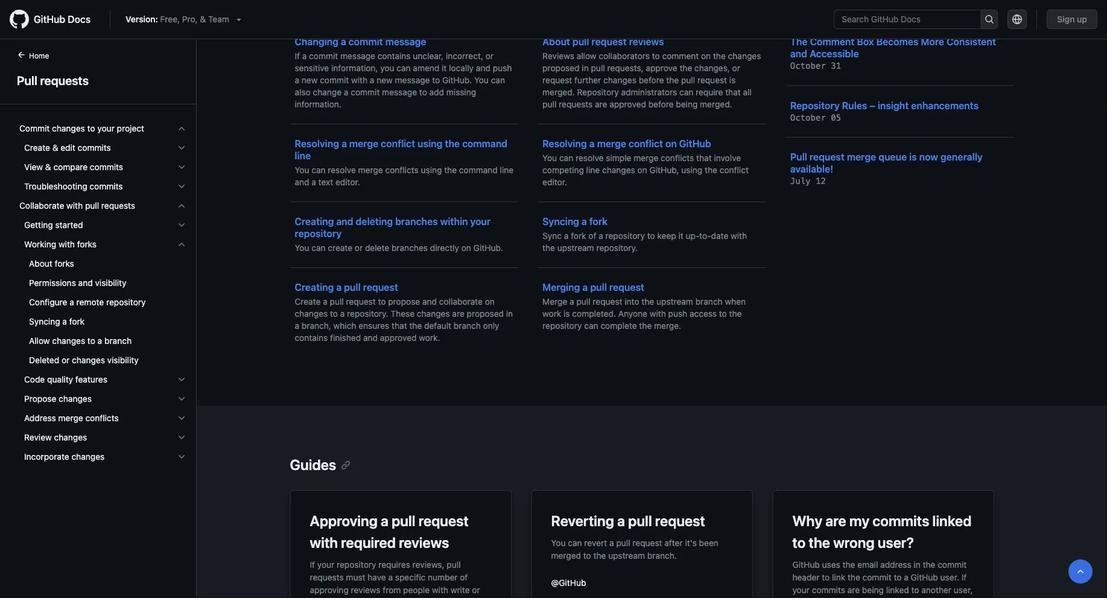 Task type: vqa. For each thing, say whether or not it's contained in the screenshot.


Task type: describe. For each thing, give the bounding box(es) containing it.
of inside syncing a fork sync a fork of a repository to keep it up-to-date with the upstream repository.
[[589, 231, 597, 241]]

at
[[880, 598, 887, 598]]

you inside the you can revert a pull request after it's been merged to the upstream branch.
[[551, 538, 566, 548]]

keep
[[658, 231, 677, 241]]

october 31 element
[[791, 61, 842, 71]]

commit down the changing
[[309, 51, 338, 61]]

@github
[[551, 578, 586, 588]]

it's
[[685, 538, 697, 548]]

request up completed.
[[593, 297, 623, 307]]

you inside the resolving a merge conflict using the command line you can resolve merge conflicts using the command line and a text editor.
[[295, 165, 309, 175]]

to inside "about pull request reviews reviews allow collaborators to comment on the changes proposed in pull requests, approve the changes, or request further changes before the pull request is merged. repository administrators can require that all pull requests are approved before being merged."
[[652, 51, 660, 61]]

with inside merging a pull request merge a pull request into the upstream branch when work is completed. anyone with push access to the repository can complete the merge.
[[650, 309, 666, 319]]

work.
[[419, 333, 440, 343]]

all
[[743, 87, 752, 97]]

collaborate with pull requests element for the commit changes to your project element containing create & edit commits
[[10, 196, 196, 467]]

sc 9kayk9 0 image for create & edit commits
[[177, 143, 187, 153]]

requests down home link
[[40, 73, 89, 87]]

request inside pull request merge queue is now generally available! july 12
[[810, 151, 845, 163]]

commit up 'user.'
[[938, 560, 967, 570]]

it inside the changing a commit message if a commit message contains unclear, incorrect, or sensitive information, you can amend it locally and push a new commit with a new message to github. you can also change a commit message to add missing information.
[[442, 63, 447, 73]]

that inside creating a pull request create a pull request to propose and collaborate on changes to a repository. these changes are proposed in a branch, which ensures that the default branch only contains finished and approved work.
[[392, 321, 407, 331]]

up-
[[686, 231, 700, 241]]

reviews inside if your repository requires reviews, pull requests must have a specific number of approving reviews from people with write or admin permissions in the repository bef
[[351, 585, 381, 595]]

why are my commits linked to the wrong user?
[[793, 513, 972, 551]]

syncing a fork
[[29, 317, 85, 327]]

requests inside if your repository requires reviews, pull requests must have a specific number of approving reviews from people with write or admin permissions in the repository bef
[[310, 572, 344, 582]]

collaborators
[[599, 51, 650, 61]]

and down ensures
[[363, 333, 378, 343]]

pull for pull request merge queue is now generally available! july 12
[[791, 151, 808, 163]]

troubleshooting
[[24, 181, 87, 191]]

sc 9kayk9 0 image for address merge conflicts
[[177, 414, 187, 423]]

ensures
[[359, 321, 390, 331]]

using inside resolving a merge conflict on github you can resolve simple merge conflicts that involve competing line changes on github, using the conflict editor.
[[682, 165, 703, 175]]

deleted or changes visibility link
[[14, 351, 191, 370]]

to up deleted or changes visibility
[[87, 336, 95, 346]]

on inside "about pull request reviews reviews allow collaborators to comment on the changes proposed in pull requests, approve the changes, or request further changes before the pull request is merged. repository administrators can require that all pull requests are approved before being merged."
[[701, 51, 711, 61]]

to inside merging a pull request merge a pull request into the upstream branch when work is completed. anyone with push access to the repository can complete the merge.
[[719, 309, 727, 319]]

which
[[334, 321, 356, 331]]

can inside the you can revert a pull request after it's been merged to the upstream branch.
[[568, 538, 582, 548]]

becomes
[[877, 36, 919, 47]]

the down missing
[[445, 138, 460, 149]]

0 horizontal spatial forks
[[55, 259, 74, 269]]

you inside the changing a commit message if a commit message contains unclear, incorrect, or sensitive information, you can amend it locally and push a new commit with a new message to github. you can also change a commit message to add missing information.
[[380, 63, 395, 73]]

getting
[[24, 220, 53, 230]]

sign up link
[[1048, 10, 1098, 29]]

the up another at the right bottom
[[923, 560, 936, 570]]

must
[[346, 572, 366, 582]]

to up may
[[912, 585, 920, 595]]

docs
[[68, 14, 91, 25]]

0 horizontal spatial line
[[295, 150, 311, 161]]

commit up change
[[320, 75, 349, 85]]

address merge conflicts button
[[14, 409, 191, 428]]

merging
[[543, 282, 580, 293]]

repository. inside syncing a fork sync a fork of a repository to keep it up-to-date with the upstream repository.
[[597, 243, 638, 253]]

0 vertical spatial command
[[462, 138, 508, 149]]

within
[[440, 216, 468, 227]]

github docs
[[34, 14, 91, 25]]

in inside "about pull request reviews reviews allow collaborators to comment on the changes proposed in pull requests, approve the changes, or request further changes before the pull request is merged. repository administrators can require that all pull requests are approved before being merged."
[[582, 63, 589, 73]]

guides
[[290, 456, 336, 473]]

permissions and visibility link
[[14, 273, 191, 293]]

quality
[[47, 375, 73, 385]]

request down changes,
[[698, 75, 727, 85]]

and up default
[[423, 297, 437, 307]]

request up collaborators
[[592, 36, 627, 47]]

to left link
[[822, 572, 830, 582]]

information.
[[295, 99, 342, 109]]

of inside if your repository requires reviews, pull requests must have a specific number of approving reviews from people with write or admin permissions in the repository bef
[[460, 572, 468, 582]]

resolve inside the resolving a merge conflict using the command line you can resolve merge conflicts using the command line and a text editor.
[[328, 165, 356, 175]]

on inside the "creating and deleting branches within your repository you can create or delete branches directly on github."
[[462, 243, 471, 253]]

code quality features button
[[14, 370, 191, 389]]

address
[[881, 560, 912, 570]]

administrators
[[622, 87, 677, 97]]

requests inside dropdown button
[[101, 201, 135, 211]]

a inside if your repository requires reviews, pull requests must have a specific number of approving reviews from people with write or admin permissions in the repository bef
[[388, 572, 393, 582]]

admin
[[310, 598, 334, 598]]

the inside why are my commits linked to the wrong user?
[[809, 534, 831, 551]]

the up within
[[444, 165, 457, 175]]

configure a remote repository
[[29, 297, 146, 307]]

resolving a merge conflict using the command line you can resolve merge conflicts using the command line and a text editor.
[[295, 138, 514, 187]]

select language: current language is english image
[[1013, 14, 1023, 24]]

commit down email
[[863, 572, 892, 582]]

can inside resolving a merge conflict on github you can resolve simple merge conflicts that involve competing line changes on github, using the conflict editor.
[[560, 153, 574, 163]]

from
[[383, 585, 401, 595]]

the up link
[[843, 560, 856, 570]]

changes up "features"
[[72, 355, 105, 365]]

incorrect,
[[446, 51, 484, 61]]

1 horizontal spatial merged.
[[700, 99, 733, 109]]

repository inside "about pull request reviews reviews allow collaborators to comment on the changes proposed in pull requests, approve the changes, or request further changes before the pull request is merged. repository administrators can require that all pull requests are approved before being merged."
[[577, 87, 619, 97]]

with down started
[[59, 239, 75, 249]]

pull inside approving a pull request with required reviews
[[392, 513, 416, 529]]

branch inside merging a pull request merge a pull request into the upstream branch when work is completed. anyone with push access to the repository can complete the merge.
[[696, 297, 723, 307]]

commits for why are my commits linked to the wrong user?
[[873, 513, 930, 529]]

the right link
[[848, 572, 861, 582]]

being inside "about pull request reviews reviews allow collaborators to comment on the changes proposed in pull requests, approve the changes, or request further changes before the pull request is merged. repository administrators can require that all pull requests are approved before being merged."
[[676, 99, 698, 109]]

1 vertical spatial before
[[649, 99, 674, 109]]

with inside the changing a commit message if a commit message contains unclear, incorrect, or sensitive information, you can amend it locally and push a new commit with a new message to github. you can also change a commit message to add missing information.
[[351, 75, 368, 85]]

commit changes to your project element containing create & edit commits
[[10, 138, 196, 196]]

collaborate
[[19, 201, 64, 211]]

commits down view & compare commits dropdown button at the top of the page
[[90, 181, 123, 191]]

line inside resolving a merge conflict on github you can resolve simple merge conflicts that involve competing line changes on github, using the conflict editor.
[[587, 165, 600, 175]]

syncing for syncing a fork sync a fork of a repository to keep it up-to-date with the upstream repository.
[[543, 216, 580, 227]]

create & edit commits button
[[14, 138, 191, 158]]

in inside github uses the email address in the commit header to link the commit to a github user. if your commits are being linked to another user, or not linked to a user at all, you may need
[[914, 560, 921, 570]]

it inside syncing a fork sync a fork of a repository to keep it up-to-date with the upstream repository.
[[679, 231, 684, 241]]

you inside resolving a merge conflict on github you can resolve simple merge conflicts that involve competing line changes on github, using the conflict editor.
[[543, 153, 557, 163]]

working with forks
[[24, 239, 97, 249]]

using down 'add'
[[418, 138, 443, 149]]

wrong
[[834, 534, 875, 551]]

sc 9kayk9 0 image for code quality features
[[177, 375, 187, 385]]

only
[[483, 321, 500, 331]]

configure a remote repository link
[[14, 293, 191, 312]]

creating for repository
[[295, 216, 334, 227]]

specific
[[395, 572, 426, 582]]

pull inside if your repository requires reviews, pull requests must have a specific number of approving reviews from people with write or admin permissions in the repository bef
[[447, 560, 461, 570]]

upstream inside merging a pull request merge a pull request into the upstream branch when work is completed. anyone with push access to the repository can complete the merge.
[[657, 297, 694, 307]]

approved inside "about pull request reviews reviews allow collaborators to comment on the changes proposed in pull requests, approve the changes, or request further changes before the pull request is merged. repository administrators can require that all pull requests are approved before being merged."
[[610, 99, 646, 109]]

repository inside merging a pull request merge a pull request into the upstream branch when work is completed. anyone with push access to the repository can complete the merge.
[[543, 321, 582, 331]]

your inside commit changes to your project dropdown button
[[97, 123, 115, 133]]

on inside creating a pull request create a pull request to propose and collaborate on changes to a repository. these changes are proposed in a branch, which ensures that the default branch only contains finished and approved work.
[[485, 297, 495, 307]]

2 horizontal spatial conflict
[[720, 165, 749, 175]]

why
[[793, 513, 823, 529]]

github up header
[[793, 560, 820, 570]]

the
[[791, 36, 808, 47]]

or inside if your repository requires reviews, pull requests must have a specific number of approving reviews from people with write or admin permissions in the repository bef
[[472, 585, 480, 595]]

sc 9kayk9 0 image for commit changes to your project
[[177, 124, 187, 133]]

merge inside dropdown button
[[58, 413, 83, 423]]

rules
[[843, 100, 868, 111]]

changes up branch, at the bottom left of the page
[[295, 309, 328, 319]]

commit changes to your project button
[[14, 119, 191, 138]]

you inside github uses the email address in the commit header to link the commit to a github user. if your commits are being linked to another user, or not linked to a user at all, you may need
[[903, 598, 917, 598]]

is inside pull request merge queue is now generally available! july 12
[[910, 151, 917, 163]]

commits for view & compare commits
[[90, 162, 123, 172]]

anyone
[[619, 309, 648, 319]]

to up which
[[330, 309, 338, 319]]

commit up 'information,'
[[349, 36, 383, 47]]

address merge conflicts
[[24, 413, 119, 423]]

commit
[[19, 123, 50, 133]]

0 vertical spatial before
[[639, 75, 664, 85]]

commits inside github uses the email address in the commit header to link the commit to a github user. if your commits are being linked to another user, or not linked to a user at all, you may need
[[812, 585, 846, 595]]

propose
[[24, 394, 56, 404]]

are inside creating a pull request create a pull request to propose and collaborate on changes to a repository. these changes are proposed in a branch, which ensures that the default branch only contains finished and approved work.
[[452, 309, 465, 319]]

the inside resolving a merge conflict on github you can resolve simple merge conflicts that involve competing line changes on github, using the conflict editor.
[[705, 165, 718, 175]]

the down comment
[[680, 63, 693, 73]]

propose changes button
[[14, 389, 191, 409]]

allow changes to a branch
[[29, 336, 132, 346]]

to inside syncing a fork sync a fork of a repository to keep it up-to-date with the upstream repository.
[[648, 231, 655, 241]]

editor. inside resolving a merge conflict on github you can resolve simple merge conflicts that involve competing line changes on github, using the conflict editor.
[[543, 177, 567, 187]]

access
[[690, 309, 717, 319]]

repository inside the "creating and deleting branches within your repository you can create or delete branches directly on github."
[[295, 228, 342, 239]]

comment
[[663, 51, 699, 61]]

repository rules – insight enhancements october 05
[[791, 100, 979, 123]]

remote
[[76, 297, 104, 307]]

getting started
[[24, 220, 83, 230]]

you inside the changing a commit message if a commit message contains unclear, incorrect, or sensitive information, you can amend it locally and push a new commit with a new message to github. you can also change a commit message to add missing information.
[[474, 75, 489, 85]]

1 horizontal spatial line
[[500, 165, 514, 175]]

1 new from the left
[[302, 75, 318, 85]]

changes down "syncing a fork"
[[52, 336, 85, 346]]

involve
[[714, 153, 741, 163]]

to left 'add'
[[419, 87, 427, 97]]

1 vertical spatial branches
[[392, 243, 428, 253]]

conflicts inside dropdown button
[[85, 413, 119, 423]]

amend
[[413, 63, 440, 73]]

deleting
[[356, 216, 393, 227]]

merge.
[[654, 321, 682, 331]]

commit changes to your project element containing commit changes to your project
[[10, 119, 196, 196]]

to-
[[700, 231, 711, 241]]

repository up must
[[337, 560, 376, 570]]

approve
[[646, 63, 678, 73]]

pull inside the you can revert a pull request after it's been merged to the upstream branch.
[[617, 538, 631, 548]]

with inside if your repository requires reviews, pull requests must have a specific number of approving reviews from people with write or admin permissions in the repository bef
[[432, 585, 449, 595]]

on up github,
[[666, 138, 677, 149]]

user.
[[941, 572, 960, 582]]

revert
[[585, 538, 607, 548]]

proposed inside creating a pull request create a pull request to propose and collaborate on changes to a repository. these changes are proposed in a branch, which ensures that the default branch only contains finished and approved work.
[[467, 309, 504, 319]]

further
[[575, 75, 601, 85]]

if inside the changing a commit message if a commit message contains unclear, incorrect, or sensitive information, you can amend it locally and push a new commit with a new message to github. you can also change a commit message to add missing information.
[[295, 51, 300, 61]]

sc 9kayk9 0 image for working with forks
[[177, 240, 187, 249]]

troubleshooting commits
[[24, 181, 123, 191]]

changes down address merge conflicts
[[54, 433, 87, 442]]

october 05 element
[[791, 113, 842, 123]]

the inside syncing a fork sync a fork of a repository to keep it up-to-date with the upstream repository.
[[543, 243, 555, 253]]

linked inside why are my commits linked to the wrong user?
[[933, 513, 972, 529]]

resolving for can
[[543, 138, 587, 149]]

if your repository requires reviews, pull requests must have a specific number of approving reviews from people with write or admin permissions in the repository bef
[[310, 560, 480, 598]]

your inside if your repository requires reviews, pull requests must have a specific number of approving reviews from people with write or admin permissions in the repository bef
[[317, 560, 335, 570]]

into
[[625, 297, 640, 307]]

box
[[857, 36, 874, 47]]

1 vertical spatial visibility
[[107, 355, 139, 365]]

to up 'add'
[[432, 75, 440, 85]]

or inside "about pull request reviews reviews allow collaborators to comment on the changes proposed in pull requests, approve the changes, or request further changes before the pull request is merged. repository administrators can require that all pull requests are approved before being merged."
[[733, 63, 741, 73]]

and inside the resolving a merge conflict using the command line you can resolve merge conflicts using the command line and a text editor.
[[295, 177, 309, 187]]

the inside if your repository requires reviews, pull requests must have a specific number of approving reviews from people with write or admin permissions in the repository bef
[[394, 598, 407, 598]]

project
[[117, 123, 144, 133]]

with down troubleshooting commits at top
[[66, 201, 83, 211]]

the down anyone
[[640, 321, 652, 331]]

create inside "dropdown button"
[[24, 143, 50, 153]]

changes up edit on the left top of page
[[52, 123, 85, 133]]

requires
[[379, 560, 410, 570]]

Search GitHub Docs search field
[[835, 10, 981, 28]]

creating a pull request create a pull request to propose and collaborate on changes to a repository. these changes are proposed in a branch, which ensures that the default branch only contains finished and approved work.
[[295, 282, 513, 343]]

1 horizontal spatial fork
[[571, 231, 587, 241]]

request up the into
[[610, 282, 645, 293]]

forks inside dropdown button
[[77, 239, 97, 249]]

0 vertical spatial &
[[200, 14, 206, 24]]

sc 9kayk9 0 image for review changes
[[177, 433, 187, 442]]

locally
[[449, 63, 474, 73]]

the inside the you can revert a pull request after it's been merged to the upstream branch.
[[594, 551, 606, 561]]

approved inside creating a pull request create a pull request to propose and collaborate on changes to a repository. these changes are proposed in a branch, which ensures that the default branch only contains finished and approved work.
[[380, 333, 417, 343]]

sc 9kayk9 0 image for propose changes
[[177, 394, 187, 404]]

completed.
[[573, 309, 616, 319]]

repository. inside creating a pull request create a pull request to propose and collaborate on changes to a repository. these changes are proposed in a branch, which ensures that the default branch only contains finished and approved work.
[[347, 309, 389, 319]]

pull request merge queue is now generally available! july 12
[[791, 151, 983, 186]]

on left github,
[[638, 165, 648, 175]]

branch inside allow changes to a branch link
[[104, 336, 132, 346]]

available!
[[791, 163, 834, 175]]

changes down review changes dropdown button
[[72, 452, 105, 462]]

uses
[[823, 560, 841, 570]]

can inside merging a pull request merge a pull request into the upstream branch when work is completed. anyone with push access to the repository can complete the merge.
[[585, 321, 599, 331]]

github up another at the right bottom
[[911, 572, 939, 582]]

code quality features
[[24, 375, 107, 385]]

a inside the you can revert a pull request after it's been merged to the upstream branch.
[[610, 538, 614, 548]]

push inside the changing a commit message if a commit message contains unclear, incorrect, or sensitive information, you can amend it locally and push a new commit with a new message to github. you can also change a commit message to add missing information.
[[493, 63, 512, 73]]

2 vertical spatial linked
[[818, 598, 841, 598]]

your inside github uses the email address in the commit header to link the commit to a github user. if your commits are being linked to another user, or not linked to a user at all, you may need
[[793, 585, 810, 595]]

to down the address
[[894, 572, 902, 582]]

people
[[403, 585, 430, 595]]

is inside merging a pull request merge a pull request into the upstream branch when work is completed. anyone with push access to the repository can complete the merge.
[[564, 309, 570, 319]]

search image
[[985, 14, 995, 24]]

up
[[1078, 14, 1088, 24]]

required
[[341, 534, 396, 551]]

the down "approve"
[[667, 75, 679, 85]]

triangle down image
[[234, 14, 244, 24]]

0 vertical spatial merged.
[[543, 87, 575, 97]]

are inside "about pull request reviews reviews allow collaborators to comment on the changes proposed in pull requests, approve the changes, or request further changes before the pull request is merged. repository administrators can require that all pull requests are approved before being merged."
[[595, 99, 608, 109]]

pull requests
[[17, 73, 89, 87]]

change
[[313, 87, 342, 97]]

sc 9kayk9 0 image for incorporate changes
[[177, 452, 187, 462]]

to inside why are my commits linked to the wrong user?
[[793, 534, 806, 551]]

with inside approving a pull request with required reviews
[[310, 534, 338, 551]]

request inside the you can revert a pull request after it's been merged to the upstream branch.
[[633, 538, 663, 548]]



Task type: locate. For each thing, give the bounding box(es) containing it.
1 vertical spatial creating
[[295, 282, 334, 293]]

branch.
[[648, 551, 677, 561]]

1 working with forks element from the top
[[10, 235, 196, 370]]

branch up access
[[696, 297, 723, 307]]

sc 9kayk9 0 image inside collaborate with pull requests dropdown button
[[177, 201, 187, 211]]

reviews inside "about pull request reviews reviews allow collaborators to comment on the changes proposed in pull requests, approve the changes, or request further changes before the pull request is merged. repository administrators can require that all pull requests are approved before being merged."
[[629, 36, 664, 47]]

you
[[474, 75, 489, 85], [543, 153, 557, 163], [295, 165, 309, 175], [295, 243, 309, 253], [551, 538, 566, 548]]

forks down getting started dropdown button
[[77, 239, 97, 249]]

user,
[[954, 585, 973, 595]]

3 sc 9kayk9 0 image from the top
[[177, 182, 187, 191]]

github docs link
[[10, 10, 100, 29]]

1 vertical spatial if
[[310, 560, 315, 570]]

& left edit on the left top of page
[[52, 143, 58, 153]]

is inside "about pull request reviews reviews allow collaborators to comment on the changes proposed in pull requests, approve the changes, or request further changes before the pull request is merged. repository administrators can require that all pull requests are approved before being merged."
[[730, 75, 736, 85]]

request up ensures
[[346, 297, 376, 307]]

link
[[832, 572, 846, 582]]

1 horizontal spatial of
[[589, 231, 597, 241]]

line
[[295, 150, 311, 161], [500, 165, 514, 175], [587, 165, 600, 175]]

creating for pull
[[295, 282, 334, 293]]

1 sc 9kayk9 0 image from the top
[[177, 124, 187, 133]]

unclear,
[[413, 51, 444, 61]]

2 vertical spatial fork
[[69, 317, 85, 327]]

about for pull
[[543, 36, 570, 47]]

1 vertical spatial contains
[[295, 333, 328, 343]]

complete
[[601, 321, 637, 331]]

repository up october 05 element
[[791, 100, 840, 111]]

october inside the repository rules – insight enhancements october 05
[[791, 113, 826, 123]]

merge
[[349, 138, 379, 149], [597, 138, 627, 149], [847, 151, 877, 163], [634, 153, 659, 163], [358, 165, 383, 175], [58, 413, 83, 423]]

linked up all,
[[887, 585, 910, 595]]

conflicts inside resolving a merge conflict on github you can resolve simple merge conflicts that involve competing line changes on github, using the conflict editor.
[[661, 153, 694, 163]]

requests up approving
[[310, 572, 344, 582]]

sc 9kayk9 0 image inside commit changes to your project dropdown button
[[177, 124, 187, 133]]

sc 9kayk9 0 image inside propose changes dropdown button
[[177, 394, 187, 404]]

default
[[424, 321, 452, 331]]

2 horizontal spatial upstream
[[657, 297, 694, 307]]

1 horizontal spatial proposed
[[543, 63, 580, 73]]

create
[[328, 243, 353, 253]]

0 horizontal spatial it
[[442, 63, 447, 73]]

1 october from the top
[[791, 61, 826, 71]]

working with forks element
[[10, 235, 196, 370], [10, 254, 196, 370]]

the inside creating a pull request create a pull request to propose and collaborate on changes to a repository. these changes are proposed in a branch, which ensures that the default branch only contains finished and approved work.
[[410, 321, 422, 331]]

0 horizontal spatial pull
[[17, 73, 37, 87]]

work
[[543, 309, 562, 319]]

to inside the you can revert a pull request after it's been merged to the upstream branch.
[[584, 551, 591, 561]]

contains inside the changing a commit message if a commit message contains unclear, incorrect, or sensitive information, you can amend it locally and push a new commit with a new message to github. you can also change a commit message to add missing information.
[[378, 51, 411, 61]]

more
[[921, 36, 945, 47]]

command down missing
[[462, 138, 508, 149]]

1 horizontal spatial create
[[295, 297, 321, 307]]

request up after
[[655, 513, 706, 529]]

with inside syncing a fork sync a fork of a repository to keep it up-to-date with the upstream repository.
[[731, 231, 747, 241]]

editor. inside the resolving a merge conflict using the command line you can resolve merge conflicts using the command line and a text editor.
[[336, 177, 360, 187]]

commits down link
[[812, 585, 846, 595]]

upstream
[[558, 243, 594, 253], [657, 297, 694, 307], [609, 551, 645, 561]]

repository. up ensures
[[347, 309, 389, 319]]

0 vertical spatial approved
[[610, 99, 646, 109]]

collaborate with pull requests element containing getting started
[[10, 216, 196, 467]]

2 vertical spatial &
[[45, 162, 51, 172]]

1 commit changes to your project element from the top
[[10, 119, 196, 196]]

2 horizontal spatial fork
[[590, 216, 608, 227]]

conflict for using
[[381, 138, 415, 149]]

pull requests element
[[0, 49, 197, 597]]

forks down working with forks
[[55, 259, 74, 269]]

you inside the "creating and deleting branches within your repository you can create or delete branches directly on github."
[[295, 243, 309, 253]]

approved down 'these'
[[380, 333, 417, 343]]

contains inside creating a pull request create a pull request to propose and collaborate on changes to a repository. these changes are proposed in a branch, which ensures that the default branch only contains finished and approved work.
[[295, 333, 328, 343]]

2 horizontal spatial if
[[962, 572, 967, 582]]

approved
[[610, 99, 646, 109], [380, 333, 417, 343]]

about forks link
[[14, 254, 191, 273]]

0 vertical spatial syncing
[[543, 216, 580, 227]]

syncing a fork sync a fork of a repository to keep it up-to-date with the upstream repository.
[[543, 216, 747, 253]]

before
[[639, 75, 664, 85], [649, 99, 674, 109]]

2 editor. from the left
[[543, 177, 567, 187]]

also
[[295, 87, 311, 97]]

about for forks
[[29, 259, 52, 269]]

1 horizontal spatial linked
[[887, 585, 910, 595]]

create & edit commits
[[24, 143, 111, 153]]

1 horizontal spatial new
[[377, 75, 393, 85]]

request up propose
[[363, 282, 398, 293]]

deleted or changes visibility
[[29, 355, 139, 365]]

1 horizontal spatial repository
[[791, 100, 840, 111]]

being up the user
[[863, 585, 884, 595]]

merged. down require at right top
[[700, 99, 733, 109]]

1 horizontal spatial github.
[[474, 243, 503, 253]]

reviews up collaborators
[[629, 36, 664, 47]]

0 horizontal spatial new
[[302, 75, 318, 85]]

requests down further
[[559, 99, 593, 109]]

guides link
[[290, 456, 351, 473]]

home
[[29, 51, 49, 60]]

pull for pull requests
[[17, 73, 37, 87]]

1 collaborate with pull requests element from the top
[[10, 196, 196, 467]]

repository inside syncing a fork sync a fork of a repository to keep it up-to-date with the upstream repository.
[[606, 231, 645, 241]]

1 vertical spatial syncing
[[29, 317, 60, 327]]

with
[[351, 75, 368, 85], [66, 201, 83, 211], [731, 231, 747, 241], [59, 239, 75, 249], [650, 309, 666, 319], [310, 534, 338, 551], [432, 585, 449, 595]]

2 creating from the top
[[295, 282, 334, 293]]

0 horizontal spatial approved
[[380, 333, 417, 343]]

sc 9kayk9 0 image inside address merge conflicts dropdown button
[[177, 414, 187, 423]]

insight
[[878, 100, 909, 111]]

and up configure a remote repository
[[78, 278, 93, 288]]

are inside github uses the email address in the commit header to link the commit to a github user. if your commits are being linked to another user, or not linked to a user at all, you may need
[[848, 585, 860, 595]]

resolve inside resolving a merge conflict on github you can resolve simple merge conflicts that involve competing line changes on github, using the conflict editor.
[[576, 153, 604, 163]]

0 vertical spatial upstream
[[558, 243, 594, 253]]

create inside creating a pull request create a pull request to propose and collaborate on changes to a repository. these changes are proposed in a branch, which ensures that the default branch only contains finished and approved work.
[[295, 297, 321, 307]]

& right view
[[45, 162, 51, 172]]

sc 9kayk9 0 image inside code quality features dropdown button
[[177, 375, 187, 385]]

the down when
[[730, 309, 742, 319]]

resolving a merge conflict on github you can resolve simple merge conflicts that involve competing line changes on github, using the conflict editor.
[[543, 138, 749, 187]]

conflict for on
[[629, 138, 663, 149]]

add
[[430, 87, 444, 97]]

working with forks element containing about forks
[[10, 254, 196, 370]]

in down from
[[385, 598, 392, 598]]

2 resolving from the left
[[543, 138, 587, 149]]

0 horizontal spatial fork
[[69, 317, 85, 327]]

review changes
[[24, 433, 87, 442]]

in left the "work"
[[506, 309, 513, 319]]

about inside collaborate with pull requests element
[[29, 259, 52, 269]]

1 horizontal spatial conflict
[[629, 138, 663, 149]]

a inside approving a pull request with required reviews
[[381, 513, 389, 529]]

1 vertical spatial create
[[295, 297, 321, 307]]

tooltip
[[1069, 560, 1093, 584]]

0 vertical spatial repository
[[577, 87, 619, 97]]

of
[[589, 231, 597, 241], [460, 572, 468, 582]]

request up available!
[[810, 151, 845, 163]]

request inside approving a pull request with required reviews
[[419, 513, 469, 529]]

sc 9kayk9 0 image for getting started
[[177, 220, 187, 230]]

pull
[[17, 73, 37, 87], [791, 151, 808, 163]]

october inside the comment box becomes more consistent and accessible october 31
[[791, 61, 826, 71]]

upstream inside syncing a fork sync a fork of a repository to keep it up-to-date with the upstream repository.
[[558, 243, 594, 253]]

github. up missing
[[443, 75, 472, 85]]

& for create & edit commits
[[52, 143, 58, 153]]

1 vertical spatial repository.
[[347, 309, 389, 319]]

write
[[451, 585, 470, 595]]

push
[[493, 63, 512, 73], [669, 309, 688, 319]]

1 vertical spatial command
[[459, 165, 498, 175]]

resolving down information.
[[295, 138, 339, 149]]

sc 9kayk9 0 image inside working with forks dropdown button
[[177, 240, 187, 249]]

1 horizontal spatial resolving
[[543, 138, 587, 149]]

is down changes,
[[730, 75, 736, 85]]

proposed inside "about pull request reviews reviews allow collaborators to comment on the changes proposed in pull requests, approve the changes, or request further changes before the pull request is merged. repository administrators can require that all pull requests are approved before being merged."
[[543, 63, 580, 73]]

can inside the resolving a merge conflict using the command line you can resolve merge conflicts using the command line and a text editor.
[[312, 165, 326, 175]]

commits down commit changes to your project dropdown button
[[78, 143, 111, 153]]

are
[[595, 99, 608, 109], [452, 309, 465, 319], [826, 513, 847, 529], [848, 585, 860, 595]]

merging a pull request merge a pull request into the upstream branch when work is completed. anyone with push access to the repository can complete the merge.
[[543, 282, 746, 331]]

& for view & compare commits
[[45, 162, 51, 172]]

0 vertical spatial forks
[[77, 239, 97, 249]]

1 horizontal spatial upstream
[[609, 551, 645, 561]]

scroll to top image
[[1076, 567, 1086, 577]]

commit down 'information,'
[[351, 87, 380, 97]]

commits inside "dropdown button"
[[78, 143, 111, 153]]

0 vertical spatial branches
[[395, 216, 438, 227]]

can inside "about pull request reviews reviews allow collaborators to comment on the changes proposed in pull requests, approve the changes, or request further changes before the pull request is merged. repository administrators can require that all pull requests are approved before being merged."
[[680, 87, 694, 97]]

1 vertical spatial of
[[460, 572, 468, 582]]

1 sc 9kayk9 0 image from the top
[[177, 143, 187, 153]]

working with forks element for working with forks
[[10, 254, 196, 370]]

syncing inside collaborate with pull requests element
[[29, 317, 60, 327]]

5 sc 9kayk9 0 image from the top
[[177, 220, 187, 230]]

1 vertical spatial &
[[52, 143, 58, 153]]

3 sc 9kayk9 0 image from the top
[[177, 375, 187, 385]]

to left propose
[[378, 297, 386, 307]]

conflicts up deleting
[[385, 165, 419, 175]]

approving
[[310, 585, 349, 595]]

1 vertical spatial forks
[[55, 259, 74, 269]]

creating up create
[[295, 216, 334, 227]]

sc 9kayk9 0 image
[[177, 124, 187, 133], [177, 240, 187, 249], [177, 375, 187, 385], [177, 452, 187, 462]]

reviews,
[[413, 560, 445, 570]]

collaborate with pull requests
[[19, 201, 135, 211]]

to left the user
[[844, 598, 851, 598]]

upstream inside the you can revert a pull request after it's been merged to the upstream branch.
[[609, 551, 645, 561]]

your up create & edit commits "dropdown button"
[[97, 123, 115, 133]]

sc 9kayk9 0 image inside incorporate changes dropdown button
[[177, 452, 187, 462]]

changes up default
[[417, 309, 450, 319]]

1 vertical spatial resolve
[[328, 165, 356, 175]]

sc 9kayk9 0 image for troubleshooting commits
[[177, 182, 187, 191]]

collaborate with pull requests element
[[10, 196, 196, 467], [10, 216, 196, 467]]

commits up user?
[[873, 513, 930, 529]]

that inside resolving a merge conflict on github you can resolve simple merge conflicts that involve competing line changes on github, using the conflict editor.
[[697, 153, 712, 163]]

visibility down allow changes to a branch link
[[107, 355, 139, 365]]

creating inside the "creating and deleting branches within your repository you can create or delete branches directly on github."
[[295, 216, 334, 227]]

2 working with forks element from the top
[[10, 254, 196, 370]]

about up reviews
[[543, 36, 570, 47]]

0 horizontal spatial is
[[564, 309, 570, 319]]

1 horizontal spatial contains
[[378, 51, 411, 61]]

–
[[870, 100, 876, 111]]

repository up create
[[295, 228, 342, 239]]

1 editor. from the left
[[336, 177, 360, 187]]

that inside "about pull request reviews reviews allow collaborators to comment on the changes proposed in pull requests, approve the changes, or request further changes before the pull request is merged. repository administrators can require that all pull requests are approved before being merged."
[[726, 87, 741, 97]]

to down revert
[[584, 551, 591, 561]]

sc 9kayk9 0 image inside create & edit commits "dropdown button"
[[177, 143, 187, 153]]

propose
[[388, 297, 420, 307]]

or inside github uses the email address in the commit header to link the commit to a github user. if your commits are being linked to another user, or not linked to a user at all, you may need
[[793, 598, 801, 598]]

branch down syncing a fork link
[[104, 336, 132, 346]]

push inside merging a pull request merge a pull request into the upstream branch when work is completed. anyone with push access to the repository can complete the merge.
[[669, 309, 688, 319]]

reviews up reviews,
[[399, 534, 449, 551]]

2 october from the top
[[791, 113, 826, 123]]

requests
[[40, 73, 89, 87], [559, 99, 593, 109], [101, 201, 135, 211], [310, 572, 344, 582]]

branch left only
[[454, 321, 481, 331]]

finished
[[330, 333, 361, 343]]

changes inside dropdown button
[[59, 394, 92, 404]]

on up changes,
[[701, 51, 711, 61]]

1 horizontal spatial syncing
[[543, 216, 580, 227]]

2 horizontal spatial linked
[[933, 513, 972, 529]]

branches right 'delete'
[[392, 243, 428, 253]]

collaborate with pull requests element containing collaborate with pull requests
[[10, 196, 196, 467]]

to up "approve"
[[652, 51, 660, 61]]

contains down branch, at the bottom left of the page
[[295, 333, 328, 343]]

2 vertical spatial reviews
[[351, 585, 381, 595]]

2 new from the left
[[377, 75, 393, 85]]

header
[[793, 572, 820, 582]]

about inside "about pull request reviews reviews allow collaborators to comment on the changes proposed in pull requests, approve the changes, or request further changes before the pull request is merged. repository administrators can require that all pull requests are approved before being merged."
[[543, 36, 570, 47]]

repository inside pull requests element
[[106, 297, 146, 307]]

1 vertical spatial linked
[[887, 585, 910, 595]]

repository down further
[[577, 87, 619, 97]]

your inside the "creating and deleting branches within your repository you can create or delete branches directly on github."
[[471, 216, 491, 227]]

the up changes,
[[714, 51, 726, 61]]

2 vertical spatial upstream
[[609, 551, 645, 561]]

syncing up sync
[[543, 216, 580, 227]]

1 vertical spatial that
[[697, 153, 712, 163]]

changes up address merge conflicts
[[59, 394, 92, 404]]

sync
[[543, 231, 562, 241]]

requests,
[[608, 63, 644, 73]]

1 horizontal spatial pull
[[791, 151, 808, 163]]

sc 9kayk9 0 image for view & compare commits
[[177, 162, 187, 172]]

if inside if your repository requires reviews, pull requests must have a specific number of approving reviews from people with write or admin permissions in the repository bef
[[310, 560, 315, 570]]

been
[[699, 538, 719, 548]]

is right the "work"
[[564, 309, 570, 319]]

my
[[850, 513, 870, 529]]

using up within
[[421, 165, 442, 175]]

1 vertical spatial branch
[[454, 321, 481, 331]]

None search field
[[834, 10, 999, 29]]

it left up-
[[679, 231, 684, 241]]

with down approving
[[310, 534, 338, 551]]

are inside why are my commits linked to the wrong user?
[[826, 513, 847, 529]]

conflicts inside the resolving a merge conflict using the command line you can resolve merge conflicts using the command line and a text editor.
[[385, 165, 419, 175]]

0 vertical spatial resolve
[[576, 153, 604, 163]]

or left not
[[793, 598, 801, 598]]

sc 9kayk9 0 image inside review changes dropdown button
[[177, 433, 187, 442]]

resolving for line
[[295, 138, 339, 149]]

0 horizontal spatial contains
[[295, 333, 328, 343]]

being inside github uses the email address in the commit header to link the commit to a github user. if your commits are being linked to another user, or not linked to a user at all, you may need
[[863, 585, 884, 595]]

sc 9kayk9 0 image for collaborate with pull requests
[[177, 201, 187, 211]]

reverting
[[551, 513, 614, 529]]

0 vertical spatial if
[[295, 51, 300, 61]]

0 horizontal spatial being
[[676, 99, 698, 109]]

github left docs
[[34, 14, 65, 25]]

on
[[701, 51, 711, 61], [666, 138, 677, 149], [638, 165, 648, 175], [462, 243, 471, 253], [485, 297, 495, 307]]

july 12 element
[[791, 176, 826, 186]]

1 horizontal spatial about
[[543, 36, 570, 47]]

if up sensitive
[[295, 51, 300, 61]]

1 horizontal spatial reviews
[[399, 534, 449, 551]]

a inside resolving a merge conflict on github you can resolve simple merge conflicts that involve competing line changes on github, using the conflict editor.
[[590, 138, 595, 149]]

4 sc 9kayk9 0 image from the top
[[177, 201, 187, 211]]

& inside dropdown button
[[45, 162, 51, 172]]

or inside the changing a commit message if a commit message contains unclear, incorrect, or sensitive information, you can amend it locally and push a new commit with a new message to github. you can also change a commit message to add missing information.
[[486, 51, 494, 61]]

changes up changes,
[[728, 51, 761, 61]]

generally
[[941, 151, 983, 163]]

1 horizontal spatial push
[[669, 309, 688, 319]]

fork
[[590, 216, 608, 227], [571, 231, 587, 241], [69, 317, 85, 327]]

1 horizontal spatial editor.
[[543, 177, 567, 187]]

on right directly
[[462, 243, 471, 253]]

the right the into
[[642, 297, 655, 307]]

review
[[24, 433, 52, 442]]

8 sc 9kayk9 0 image from the top
[[177, 433, 187, 442]]

the
[[714, 51, 726, 61], [680, 63, 693, 73], [667, 75, 679, 85], [445, 138, 460, 149], [444, 165, 457, 175], [705, 165, 718, 175], [543, 243, 555, 253], [642, 297, 655, 307], [730, 309, 742, 319], [410, 321, 422, 331], [640, 321, 652, 331], [809, 534, 831, 551], [594, 551, 606, 561], [843, 560, 856, 570], [923, 560, 936, 570], [848, 572, 861, 582], [394, 598, 407, 598]]

1 horizontal spatial resolve
[[576, 153, 604, 163]]

0 vertical spatial contains
[[378, 51, 411, 61]]

new down 'information,'
[[377, 75, 393, 85]]

syncing inside syncing a fork sync a fork of a repository to keep it up-to-date with the upstream repository.
[[543, 216, 580, 227]]

commit changes to your project element
[[10, 119, 196, 196], [10, 138, 196, 196]]

on up only
[[485, 297, 495, 307]]

resolving up competing
[[543, 138, 587, 149]]

allow
[[577, 51, 597, 61]]

features
[[75, 375, 107, 385]]

push up merge.
[[669, 309, 688, 319]]

changes down requests,
[[604, 75, 637, 85]]

conflict inside the resolving a merge conflict using the command line you can resolve merge conflicts using the command line and a text editor.
[[381, 138, 415, 149]]

0 horizontal spatial conflicts
[[85, 413, 119, 423]]

edit
[[61, 143, 75, 153]]

1 vertical spatial merged.
[[700, 99, 733, 109]]

to
[[652, 51, 660, 61], [432, 75, 440, 85], [419, 87, 427, 97], [87, 123, 95, 133], [648, 231, 655, 241], [378, 297, 386, 307], [330, 309, 338, 319], [719, 309, 727, 319], [87, 336, 95, 346], [793, 534, 806, 551], [584, 551, 591, 561], [822, 572, 830, 582], [894, 572, 902, 582], [912, 585, 920, 595], [844, 598, 851, 598]]

to inside dropdown button
[[87, 123, 95, 133]]

repository left keep
[[606, 231, 645, 241]]

sign up
[[1058, 14, 1088, 24]]

0 vertical spatial october
[[791, 61, 826, 71]]

0 vertical spatial that
[[726, 87, 741, 97]]

2 horizontal spatial that
[[726, 87, 741, 97]]

or inside pull requests element
[[62, 355, 70, 365]]

2 vertical spatial if
[[962, 572, 967, 582]]

working with forks button
[[14, 235, 191, 254]]

0 horizontal spatial that
[[392, 321, 407, 331]]

incorporate changes
[[24, 452, 105, 462]]

fork for syncing a fork sync a fork of a repository to keep it up-to-date with the upstream repository.
[[590, 216, 608, 227]]

4 sc 9kayk9 0 image from the top
[[177, 452, 187, 462]]

branches left within
[[395, 216, 438, 227]]

0 vertical spatial about
[[543, 36, 570, 47]]

6 sc 9kayk9 0 image from the top
[[177, 394, 187, 404]]

if inside github uses the email address in the commit header to link the commit to a github user. if your commits are being linked to another user, or not linked to a user at all, you may need
[[962, 572, 967, 582]]

0 horizontal spatial upstream
[[558, 243, 594, 253]]

working with forks element containing working with forks
[[10, 235, 196, 370]]

using right github,
[[682, 165, 703, 175]]

upstream down sync
[[558, 243, 594, 253]]

sc 9kayk9 0 image inside getting started dropdown button
[[177, 220, 187, 230]]

team
[[208, 14, 229, 24]]

1 vertical spatial being
[[863, 585, 884, 595]]

or inside the "creating and deleting branches within your repository you can create or delete branches directly on github."
[[355, 243, 363, 253]]

0 vertical spatial reviews
[[629, 36, 664, 47]]

allow
[[29, 336, 50, 346]]

are down further
[[595, 99, 608, 109]]

incorporate
[[24, 452, 69, 462]]

0 vertical spatial push
[[493, 63, 512, 73]]

linked
[[933, 513, 972, 529], [887, 585, 910, 595], [818, 598, 841, 598]]

contains
[[378, 51, 411, 61], [295, 333, 328, 343]]

collaborate with pull requests element for the commit changes to your project element containing commit changes to your project
[[10, 216, 196, 467]]

and inside the "creating and deleting branches within your repository you can create or delete branches directly on github."
[[336, 216, 353, 227]]

0 horizontal spatial resolve
[[328, 165, 356, 175]]

repository down people
[[409, 598, 449, 598]]

1 horizontal spatial &
[[52, 143, 58, 153]]

0 horizontal spatial merged.
[[543, 87, 575, 97]]

these
[[391, 309, 415, 319]]

2 vertical spatial that
[[392, 321, 407, 331]]

commits for create & edit commits
[[78, 143, 111, 153]]

the up uses
[[809, 534, 831, 551]]

if
[[295, 51, 300, 61], [310, 560, 315, 570], [962, 572, 967, 582]]

resolving inside the resolving a merge conflict using the command line you can resolve merge conflicts using the command line and a text editor.
[[295, 138, 339, 149]]

sc 9kayk9 0 image inside troubleshooting commits dropdown button
[[177, 182, 187, 191]]

1 vertical spatial upstream
[[657, 297, 694, 307]]

0 vertical spatial linked
[[933, 513, 972, 529]]

sc 9kayk9 0 image inside view & compare commits dropdown button
[[177, 162, 187, 172]]

1 vertical spatial october
[[791, 113, 826, 123]]

1 creating from the top
[[295, 216, 334, 227]]

1 vertical spatial it
[[679, 231, 684, 241]]

that
[[726, 87, 741, 97], [697, 153, 712, 163], [392, 321, 407, 331]]

sc 9kayk9 0 image
[[177, 143, 187, 153], [177, 162, 187, 172], [177, 182, 187, 191], [177, 201, 187, 211], [177, 220, 187, 230], [177, 394, 187, 404], [177, 414, 187, 423], [177, 433, 187, 442]]

github inside resolving a merge conflict on github you can resolve simple merge conflicts that involve competing line changes on github, using the conflict editor.
[[680, 138, 712, 149]]

1 resolving from the left
[[295, 138, 339, 149]]

0 horizontal spatial repository
[[577, 87, 619, 97]]

0 vertical spatial being
[[676, 99, 698, 109]]

0 horizontal spatial create
[[24, 143, 50, 153]]

2 horizontal spatial reviews
[[629, 36, 664, 47]]

pull up available!
[[791, 151, 808, 163]]

1 horizontal spatial being
[[863, 585, 884, 595]]

0 vertical spatial is
[[730, 75, 736, 85]]

new down sensitive
[[302, 75, 318, 85]]

1 vertical spatial fork
[[571, 231, 587, 241]]

0 horizontal spatial you
[[380, 63, 395, 73]]

to up create & edit commits "dropdown button"
[[87, 123, 95, 133]]

missing
[[447, 87, 476, 97]]

about pull request reviews reviews allow collaborators to comment on the changes proposed in pull requests, approve the changes, or request further changes before the pull request is merged. repository administrators can require that all pull requests are approved before being merged.
[[543, 36, 761, 109]]

if up approving
[[310, 560, 315, 570]]

2 sc 9kayk9 0 image from the top
[[177, 240, 187, 249]]

pro,
[[182, 14, 198, 24]]

not
[[803, 598, 816, 598]]

deleted
[[29, 355, 59, 365]]

2 collaborate with pull requests element from the top
[[10, 216, 196, 467]]

0 vertical spatial visibility
[[95, 278, 127, 288]]

github.
[[443, 75, 472, 85], [474, 243, 503, 253]]

repository down permissions and visibility link
[[106, 297, 146, 307]]

2 commit changes to your project element from the top
[[10, 138, 196, 196]]

in down allow
[[582, 63, 589, 73]]

consistent
[[947, 36, 997, 47]]

fork for syncing a fork
[[69, 317, 85, 327]]

2 horizontal spatial branch
[[696, 297, 723, 307]]

pull inside dropdown button
[[85, 201, 99, 211]]

resolving inside resolving a merge conflict on github you can resolve simple merge conflicts that involve competing line changes on github, using the conflict editor.
[[543, 138, 587, 149]]

7 sc 9kayk9 0 image from the top
[[177, 414, 187, 423]]

or up code quality features
[[62, 355, 70, 365]]

request up reviews,
[[419, 513, 469, 529]]

is
[[730, 75, 736, 85], [910, 151, 917, 163], [564, 309, 570, 319]]

all,
[[890, 598, 901, 598]]

0 vertical spatial pull
[[17, 73, 37, 87]]

simple
[[606, 153, 632, 163]]

github. right directly
[[474, 243, 503, 253]]

repository inside the repository rules – insight enhancements october 05
[[791, 100, 840, 111]]

0 vertical spatial create
[[24, 143, 50, 153]]

to down when
[[719, 309, 727, 319]]

syncing for syncing a fork
[[29, 317, 60, 327]]

fork inside collaborate with pull requests element
[[69, 317, 85, 327]]

in inside creating a pull request create a pull request to propose and collaborate on changes to a repository. these changes are proposed in a branch, which ensures that the default branch only contains finished and approved work.
[[506, 309, 513, 319]]

collaborate
[[439, 297, 483, 307]]

1 vertical spatial pull
[[791, 151, 808, 163]]

working with forks element for getting started
[[10, 235, 196, 370]]

github. inside the changing a commit message if a commit message contains unclear, incorrect, or sensitive information, you can amend it locally and push a new commit with a new message to github. you can also change a commit message to add missing information.
[[443, 75, 472, 85]]

1 horizontal spatial it
[[679, 231, 684, 241]]

1 horizontal spatial forks
[[77, 239, 97, 249]]

request down reviews
[[543, 75, 572, 85]]

0 horizontal spatial resolving
[[295, 138, 339, 149]]

contains left unclear,
[[378, 51, 411, 61]]

2 sc 9kayk9 0 image from the top
[[177, 162, 187, 172]]



